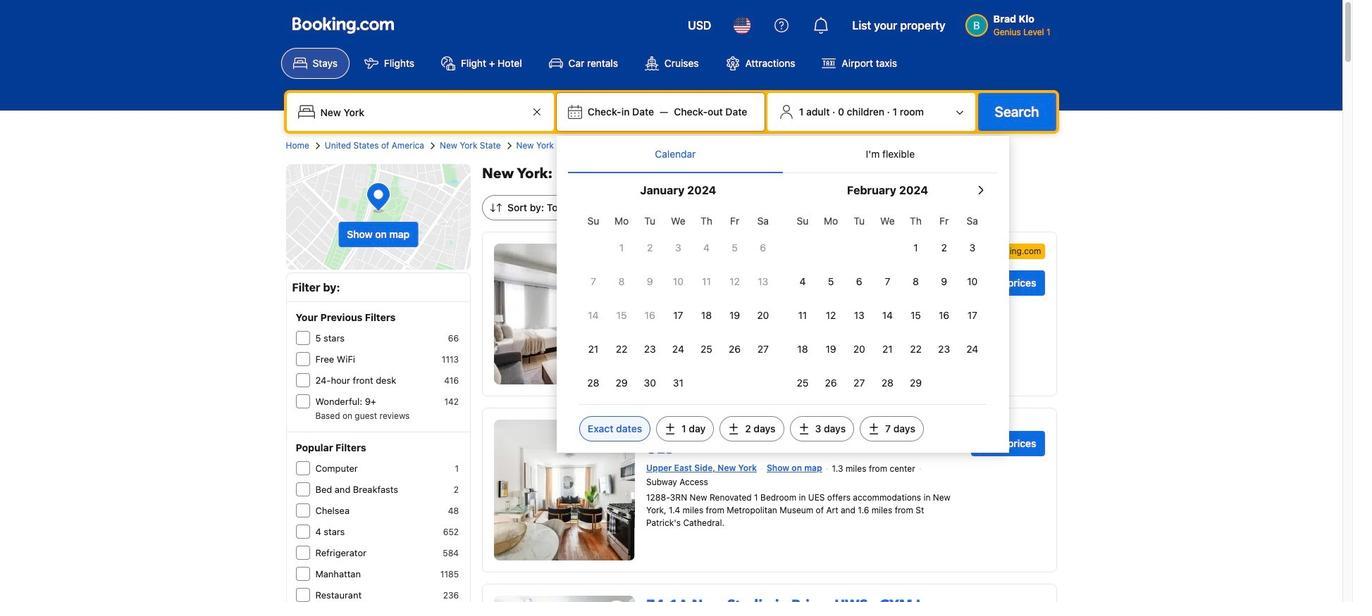 Task type: locate. For each thing, give the bounding box(es) containing it.
16 February 2024 checkbox
[[931, 300, 959, 331]]

24 January 2024 checkbox
[[665, 334, 693, 365]]

tab list
[[568, 136, 998, 174]]

search results updated. new york: 1,211 properties found. element
[[482, 164, 1057, 184]]

10 February 2024 checkbox
[[959, 267, 987, 298]]

21 February 2024 checkbox
[[874, 334, 902, 365]]

grid
[[580, 207, 778, 399], [789, 207, 987, 399]]

0 horizontal spatial grid
[[580, 207, 778, 399]]

1 January 2024 checkbox
[[608, 233, 636, 264]]

8 January 2024 checkbox
[[608, 267, 636, 298]]

73-705 new studio uws doorman gym image
[[494, 244, 635, 385]]

booking.com image
[[292, 17, 394, 34]]

18 February 2024 checkbox
[[789, 334, 817, 365]]

20 February 2024 checkbox
[[846, 334, 874, 365]]

9 January 2024 checkbox
[[636, 267, 665, 298]]

25 January 2024 checkbox
[[693, 334, 721, 365]]

19 January 2024 checkbox
[[721, 300, 749, 331]]

11 February 2024 checkbox
[[789, 300, 817, 331]]

2 grid from the left
[[789, 207, 987, 399]]

15 January 2024 checkbox
[[608, 300, 636, 331]]

6 February 2024 checkbox
[[846, 267, 874, 298]]

3 January 2024 checkbox
[[665, 233, 693, 264]]

22 February 2024 checkbox
[[902, 334, 931, 365]]

13 January 2024 checkbox
[[749, 267, 778, 298]]

Where are you going? field
[[315, 99, 529, 125]]

7 February 2024 checkbox
[[874, 267, 902, 298]]

13 February 2024 checkbox
[[846, 300, 874, 331]]

16 January 2024 checkbox
[[636, 300, 665, 331]]

26 February 2024 checkbox
[[817, 368, 846, 399]]

6 January 2024 checkbox
[[749, 233, 778, 264]]

24 February 2024 checkbox
[[959, 334, 987, 365]]

19 February 2024 checkbox
[[817, 334, 846, 365]]

29 January 2024 checkbox
[[608, 368, 636, 399]]

17 January 2024 checkbox
[[665, 300, 693, 331]]

5 January 2024 checkbox
[[721, 233, 749, 264]]

26 January 2024 checkbox
[[721, 334, 749, 365]]

11 January 2024 checkbox
[[693, 267, 721, 298]]

17 February 2024 checkbox
[[959, 300, 987, 331]]

1 horizontal spatial grid
[[789, 207, 987, 399]]



Task type: describe. For each thing, give the bounding box(es) containing it.
14 January 2024 checkbox
[[580, 300, 608, 331]]

9 February 2024 checkbox
[[931, 267, 959, 298]]

2 January 2024 checkbox
[[636, 233, 665, 264]]

15 February 2024 checkbox
[[902, 300, 931, 331]]

2 February 2024 checkbox
[[931, 233, 959, 264]]

7 January 2024 checkbox
[[580, 267, 608, 298]]

23 February 2024 checkbox
[[931, 334, 959, 365]]

25 February 2024 checkbox
[[789, 368, 817, 399]]

18 January 2024 checkbox
[[693, 300, 721, 331]]

22 January 2024 checkbox
[[608, 334, 636, 365]]

23 January 2024 checkbox
[[636, 334, 665, 365]]

your account menu brad klo genius level 1 element
[[966, 6, 1057, 39]]

12 January 2024 checkbox
[[721, 267, 749, 298]]

29 February 2024 checkbox
[[902, 368, 931, 399]]

31 January 2024 checkbox
[[665, 368, 693, 399]]

27 February 2024 checkbox
[[846, 368, 874, 399]]

28 January 2024 checkbox
[[580, 368, 608, 399]]

30 January 2024 checkbox
[[636, 368, 665, 399]]

4 January 2024 checkbox
[[693, 233, 721, 264]]

20 January 2024 checkbox
[[749, 300, 778, 331]]

21 January 2024 checkbox
[[580, 334, 608, 365]]

4 February 2024 checkbox
[[789, 267, 817, 298]]

14 February 2024 checkbox
[[874, 300, 902, 331]]

27 January 2024 checkbox
[[749, 334, 778, 365]]

28 February 2024 checkbox
[[874, 368, 902, 399]]

8 February 2024 checkbox
[[902, 267, 931, 298]]

10 January 2024 checkbox
[[665, 267, 693, 298]]

12 February 2024 checkbox
[[817, 300, 846, 331]]

1288-3rn new renovated 1 bedroom in ues image
[[494, 420, 635, 561]]

1 February 2024 checkbox
[[902, 233, 931, 264]]

3 February 2024 checkbox
[[959, 233, 987, 264]]

5 February 2024 checkbox
[[817, 267, 846, 298]]

1 grid from the left
[[580, 207, 778, 399]]



Task type: vqa. For each thing, say whether or not it's contained in the screenshot.
the top Africa
no



